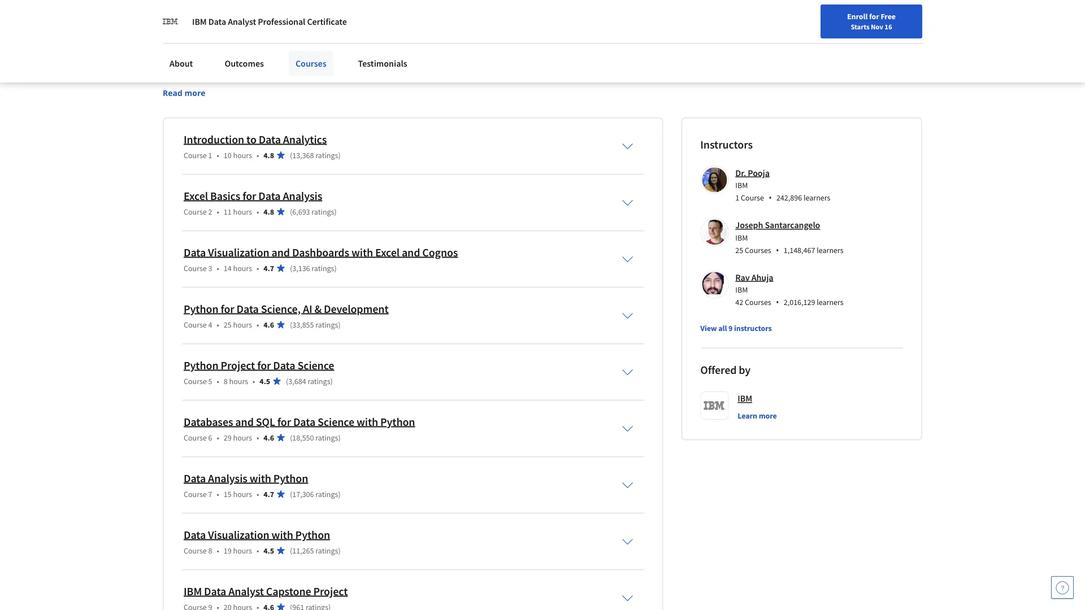 Task type: describe. For each thing, give the bounding box(es) containing it.
offered by
[[700, 363, 751, 377]]

pooja
[[748, 167, 770, 179]]

python project for data science link
[[184, 358, 334, 372]]

( for excel basics for data analysis
[[290, 207, 292, 217]]

29
[[224, 433, 232, 443]]

certificate up field
[[307, 16, 347, 27]]

course 2 • 11 hours •
[[184, 207, 259, 217]]

4.6 for science,
[[264, 320, 274, 330]]

development
[[324, 302, 389, 316]]

read more
[[163, 87, 205, 98]]

introduction to data analytics link
[[184, 132, 327, 146]]

ratings for data visualization and dashboards with excel and cognos
[[312, 263, 334, 273]]

hours for data analysis with python
[[233, 489, 252, 499]]

3,684
[[288, 376, 306, 386]]

courses for rav
[[745, 297, 771, 307]]

joseph santarcangelo ibm 25 courses • 1,148,467 learners
[[735, 220, 844, 256]]

english button
[[848, 0, 916, 37]]

data left analytics
[[259, 132, 281, 146]]

help center image
[[1056, 581, 1069, 595]]

25 for joseph
[[735, 245, 743, 255]]

ibm right ibm icon
[[192, 16, 207, 27]]

degree
[[485, 57, 511, 69]]

job-
[[274, 57, 289, 69]]

the
[[247, 44, 260, 55]]

more for learn more
[[759, 411, 777, 421]]

your
[[788, 13, 803, 23]]

analyst for professional
[[228, 16, 256, 27]]

( for python project for data science
[[286, 376, 288, 386]]

( 17,306 ratings )
[[290, 489, 341, 499]]

hours for databases and sql for data science with python
[[233, 433, 252, 443]]

course 6 • 29 hours •
[[184, 433, 259, 443]]

3
[[208, 263, 212, 273]]

series
[[390, 9, 429, 29]]

1 vertical spatial 4
[[208, 320, 212, 330]]

1 horizontal spatial professional
[[258, 16, 305, 27]]

4.8 for for
[[264, 207, 274, 217]]

) for excel basics for data analysis
[[334, 207, 337, 217]]

1 horizontal spatial excel
[[375, 245, 400, 259]]

learn more button
[[738, 410, 777, 421]]

excel,
[[194, 57, 215, 69]]

career
[[820, 13, 842, 23]]

4.7 for and
[[264, 263, 274, 273]]

) for data analysis with python
[[338, 489, 341, 499]]

16
[[885, 22, 892, 31]]

4.7 for with
[[264, 489, 274, 499]]

courses for joseph
[[745, 245, 771, 255]]

1 inside dr. pooja ibm 1 course • 242,896 learners
[[735, 193, 739, 203]]

little
[[331, 57, 348, 69]]

high-
[[262, 44, 282, 55]]

visualization for and
[[208, 245, 269, 259]]

data visualization with python link
[[184, 528, 330, 542]]

) for databases and sql for data science with python
[[338, 433, 341, 443]]

9 inside button
[[729, 323, 733, 333]]

view
[[700, 323, 717, 333]]

) for python project for data science
[[330, 376, 333, 386]]

4.8 for data
[[264, 150, 274, 160]]

learn
[[487, 44, 506, 55]]

dashboards
[[292, 245, 349, 259]]

) for data visualization with python
[[338, 546, 341, 556]]

visualization for with
[[208, 528, 269, 542]]

13,368
[[292, 150, 314, 160]]

10
[[224, 150, 232, 160]]

dr.
[[735, 167, 746, 179]]

course for introduction to data analytics
[[184, 150, 207, 160]]

( 6,693 ratings )
[[290, 207, 337, 217]]

6,693
[[292, 207, 310, 217]]

0 vertical spatial science
[[298, 358, 334, 372]]

25 for course
[[224, 320, 232, 330]]

a
[[207, 44, 211, 55]]

course for excel basics for data analysis
[[184, 207, 207, 217]]

0 vertical spatial in
[[239, 44, 246, 55]]

( 33,855 ratings )
[[290, 320, 341, 330]]

learners for pooja
[[804, 193, 830, 203]]

1 as from the left
[[321, 57, 329, 69]]

2
[[208, 207, 212, 217]]

4.6 for for
[[264, 433, 274, 443]]

rav ahuja link
[[735, 272, 773, 283]]

course for data analysis with python
[[184, 489, 207, 499]]

in inside '. in this program, you'll learn in-demand skills like python, excel, and sql to get job-ready in as little as 4 months. no prior experience or degree needed.'
[[312, 57, 319, 69]]

testimonials
[[358, 58, 407, 69]]

hours for python for data science, ai & development
[[233, 320, 252, 330]]

about link
[[163, 51, 200, 76]]

( 13,368 ratings )
[[290, 150, 341, 160]]

instructors
[[734, 323, 772, 333]]

new
[[804, 13, 819, 23]]

and inside '. in this program, you'll learn in-demand skills like python, excel, and sql to get job-ready in as little as 4 months. no prior experience or degree needed.'
[[217, 57, 232, 69]]

course for data visualization with python
[[184, 546, 207, 556]]

course inside dr. pooja ibm 1 course • 242,896 learners
[[741, 193, 764, 203]]

outcomes
[[225, 58, 264, 69]]

course for python for data science, ai & development
[[184, 320, 207, 330]]

0 horizontal spatial professional
[[163, 9, 246, 29]]

4.5 for for
[[260, 376, 270, 386]]

rav
[[735, 272, 750, 283]]

14
[[224, 263, 232, 273]]

data right basics
[[258, 189, 281, 203]]

course 3 • 14 hours •
[[184, 263, 259, 273]]

data up "course 4 • 25 hours •" in the left of the page
[[237, 302, 259, 316]]

( for data visualization and dashboards with excel and cognos
[[290, 263, 292, 273]]

ibm up learn
[[738, 393, 752, 404]]

testimonials link
[[351, 51, 414, 76]]

data up 3,684
[[273, 358, 295, 372]]

professional certificate - 9 course series
[[163, 9, 429, 29]]

ibm data analyst capstone project link
[[184, 584, 348, 598]]

242,896
[[776, 193, 802, 203]]

python for data science, ai & development
[[184, 302, 389, 316]]

18,550
[[292, 433, 314, 443]]

( 3,136 ratings )
[[290, 263, 337, 273]]

data up course 7 • 15 hours •
[[184, 471, 206, 485]]

field
[[313, 44, 331, 55]]

offered
[[700, 363, 737, 377]]

data analysis with python
[[184, 471, 308, 485]]

4.5 for with
[[264, 546, 274, 556]]

experience
[[432, 57, 474, 69]]

hours for data visualization with python
[[233, 546, 252, 556]]

) for introduction to data analytics
[[338, 150, 341, 160]]

more for read more
[[185, 87, 205, 98]]

in-
[[508, 44, 518, 55]]

data up career
[[208, 16, 226, 27]]

11,265
[[292, 546, 314, 556]]

and up course 6 • 29 hours •
[[235, 415, 254, 429]]

and up ( 3,136 ratings )
[[272, 245, 290, 259]]

science,
[[261, 302, 301, 316]]

data down course 8 • 19 hours •
[[204, 584, 226, 598]]

dr. pooja link
[[735, 167, 770, 179]]

course 5 • 8 hours •
[[184, 376, 255, 386]]

view all 9 instructors button
[[700, 323, 772, 334]]

enroll for free starts nov 16
[[847, 11, 896, 31]]

view all 9 instructors
[[700, 323, 772, 333]]

of
[[333, 44, 341, 55]]

( for databases and sql for data science with python
[[290, 433, 292, 443]]

( 3,684 ratings )
[[286, 376, 333, 386]]

learn more
[[738, 411, 777, 421]]

skills
[[551, 44, 570, 55]]

for inside the enroll for free starts nov 16
[[869, 11, 879, 21]]

ratings for excel basics for data analysis
[[312, 207, 334, 217]]

3,136
[[292, 263, 310, 273]]

4 inside '. in this program, you'll learn in-demand skills like python, excel, and sql to get job-ready in as little as 4 months. no prior experience or degree needed.'
[[360, 57, 365, 69]]

ibm inside rav ahuja ibm 42 courses • 2,016,129 learners
[[735, 285, 748, 295]]

python,
[[163, 57, 192, 69]]

nov
[[871, 22, 883, 31]]

course 1 • 10 hours •
[[184, 150, 259, 160]]

0 vertical spatial 1
[[208, 150, 212, 160]]

1 vertical spatial project
[[313, 584, 348, 598]]

• inside joseph santarcangelo ibm 25 courses • 1,148,467 learners
[[776, 244, 779, 256]]

• inside dr. pooja ibm 1 course • 242,896 learners
[[769, 192, 772, 204]]



Task type: vqa. For each thing, say whether or not it's contained in the screenshot.
About the University on the top right of the page
no



Task type: locate. For each thing, give the bounding box(es) containing it.
to inside '. in this program, you'll learn in-demand skills like python, excel, and sql to get job-ready in as little as 4 months. no prior experience or degree needed.'
[[251, 57, 258, 69]]

ratings for introduction to data analytics
[[316, 150, 338, 160]]

15
[[224, 489, 232, 499]]

career
[[213, 44, 237, 55]]

learners
[[804, 193, 830, 203], [817, 245, 844, 255], [817, 297, 844, 307]]

1 vertical spatial 8
[[208, 546, 212, 556]]

excel
[[184, 189, 208, 203], [375, 245, 400, 259]]

data analysis with python link
[[184, 471, 308, 485]]

python
[[184, 302, 218, 316], [184, 358, 218, 372], [380, 415, 415, 429], [273, 471, 308, 485], [295, 528, 330, 542]]

as down data
[[350, 57, 358, 69]]

course
[[342, 9, 387, 29]]

1 4.7 from the top
[[264, 263, 274, 273]]

about
[[170, 58, 193, 69]]

learners inside rav ahuja ibm 42 courses • 2,016,129 learners
[[817, 297, 844, 307]]

project
[[221, 358, 255, 372], [313, 584, 348, 598]]

1 horizontal spatial more
[[759, 411, 777, 421]]

with
[[351, 245, 373, 259], [357, 415, 378, 429], [250, 471, 271, 485], [272, 528, 293, 542]]

project right capstone
[[313, 584, 348, 598]]

1 horizontal spatial sql
[[256, 415, 275, 429]]

• inside rav ahuja ibm 42 courses • 2,016,129 learners
[[776, 296, 779, 308]]

analyst left capstone
[[228, 584, 264, 598]]

to left get
[[251, 57, 258, 69]]

hours
[[233, 150, 252, 160], [233, 207, 252, 217], [233, 263, 252, 273], [233, 320, 252, 330], [229, 376, 248, 386], [233, 433, 252, 443], [233, 489, 252, 499], [233, 546, 252, 556]]

1
[[208, 150, 212, 160], [735, 193, 739, 203]]

) for data visualization and dashboards with excel and cognos
[[334, 263, 337, 273]]

analysis up 6,693
[[283, 189, 322, 203]]

for
[[869, 11, 879, 21], [194, 44, 205, 55], [243, 189, 256, 203], [221, 302, 234, 316], [257, 358, 271, 372], [277, 415, 291, 429]]

2 4.7 from the top
[[264, 489, 274, 499]]

4.6 down science,
[[264, 320, 274, 330]]

months.
[[366, 57, 398, 69]]

ratings right 18,550
[[316, 433, 338, 443]]

0 vertical spatial more
[[185, 87, 205, 98]]

prior
[[412, 57, 431, 69]]

1 horizontal spatial as
[[350, 57, 358, 69]]

( for introduction to data analytics
[[290, 150, 292, 160]]

excel basics for data analysis link
[[184, 189, 322, 203]]

0 vertical spatial project
[[221, 358, 255, 372]]

) right 6,693
[[334, 207, 337, 217]]

professional up 'a'
[[163, 9, 246, 29]]

course 4 • 25 hours •
[[184, 320, 259, 330]]

databases
[[184, 415, 233, 429]]

enroll
[[847, 11, 868, 21]]

1 horizontal spatial 25
[[735, 245, 743, 255]]

dr. pooja image
[[702, 168, 727, 192]]

8
[[224, 376, 228, 386], [208, 546, 212, 556]]

data up 18,550
[[293, 415, 315, 429]]

0 vertical spatial to
[[251, 57, 258, 69]]

excel left basics
[[184, 189, 208, 203]]

hours for excel basics for data analysis
[[233, 207, 252, 217]]

in
[[239, 44, 246, 55], [312, 57, 319, 69]]

4.7 down "data analysis with python"
[[264, 489, 274, 499]]

learners for santarcangelo
[[817, 245, 844, 255]]

ratings for data visualization with python
[[316, 546, 338, 556]]

1 horizontal spatial 8
[[224, 376, 228, 386]]

starts
[[851, 22, 869, 31]]

.
[[399, 44, 401, 55]]

data visualization and dashboards with excel and cognos
[[184, 245, 458, 259]]

ratings right 11,265
[[316, 546, 338, 556]]

1 horizontal spatial 4
[[360, 57, 365, 69]]

hours for introduction to data analytics
[[233, 150, 252, 160]]

rav ahuja image
[[702, 272, 727, 297]]

sql inside '. in this program, you'll learn in-demand skills like python, excel, and sql to get job-ready in as little as 4 months. no prior experience or degree needed.'
[[233, 57, 249, 69]]

0 horizontal spatial 8
[[208, 546, 212, 556]]

1 vertical spatial to
[[246, 132, 256, 146]]

joseph
[[735, 220, 763, 231]]

8 right the 5
[[224, 376, 228, 386]]

to
[[251, 57, 258, 69], [246, 132, 256, 146]]

( down dashboards
[[290, 263, 292, 273]]

course 8 • 19 hours •
[[184, 546, 259, 556]]

0 horizontal spatial 9
[[331, 9, 339, 29]]

0 horizontal spatial sql
[[233, 57, 249, 69]]

4
[[360, 57, 365, 69], [208, 320, 212, 330]]

0 vertical spatial 4.6
[[264, 320, 274, 330]]

ratings for python for data science, ai & development
[[316, 320, 338, 330]]

9 right -
[[331, 9, 339, 29]]

sql up course 6 • 29 hours •
[[256, 415, 275, 429]]

( down analytics
[[290, 150, 292, 160]]

science up ( 18,550 ratings )
[[318, 415, 354, 429]]

25 down joseph
[[735, 245, 743, 255]]

by
[[739, 363, 751, 377]]

hours for data visualization and dashboards with excel and cognos
[[233, 263, 252, 273]]

1 vertical spatial 4.5
[[264, 546, 274, 556]]

1 vertical spatial 9
[[729, 323, 733, 333]]

learners right 242,896
[[804, 193, 830, 203]]

sql down the
[[233, 57, 249, 69]]

( for python for data science, ai & development
[[290, 320, 292, 330]]

ratings for databases and sql for data science with python
[[316, 433, 338, 443]]

( down 'python project for data science'
[[286, 376, 288, 386]]

demand
[[518, 44, 550, 55]]

0 vertical spatial visualization
[[208, 245, 269, 259]]

2 as from the left
[[350, 57, 358, 69]]

0 vertical spatial 4
[[360, 57, 365, 69]]

( down excel basics for data analysis
[[290, 207, 292, 217]]

25 inside joseph santarcangelo ibm 25 courses • 1,148,467 learners
[[735, 245, 743, 255]]

show notifications image
[[933, 14, 946, 28]]

0 vertical spatial 25
[[735, 245, 743, 255]]

course for databases and sql for data science with python
[[184, 433, 207, 443]]

no
[[400, 57, 410, 69]]

1 down dr.
[[735, 193, 739, 203]]

project up course 5 • 8 hours •
[[221, 358, 255, 372]]

0 horizontal spatial more
[[185, 87, 205, 98]]

certificate up prepare for a career in the high-growth field of data analytics
[[249, 9, 319, 29]]

cognos
[[422, 245, 458, 259]]

data up course 3 • 14 hours •
[[184, 245, 206, 259]]

( down databases and sql for data science with python link
[[290, 433, 292, 443]]

find your new career link
[[766, 11, 848, 25]]

courses right 42
[[745, 297, 771, 307]]

&
[[314, 302, 322, 316]]

learners inside joseph santarcangelo ibm 25 courses • 1,148,467 learners
[[817, 245, 844, 255]]

1 horizontal spatial 1
[[735, 193, 739, 203]]

course for python project for data science
[[184, 376, 207, 386]]

( for data visualization with python
[[290, 546, 292, 556]]

1 vertical spatial 4.8
[[264, 207, 274, 217]]

0 vertical spatial learners
[[804, 193, 830, 203]]

4.8 down excel basics for data analysis
[[264, 207, 274, 217]]

1 vertical spatial more
[[759, 411, 777, 421]]

visualization up '19' at the bottom of the page
[[208, 528, 269, 542]]

4.5 down 'python project for data science'
[[260, 376, 270, 386]]

0 vertical spatial 4.7
[[264, 263, 274, 273]]

hours right 14
[[233, 263, 252, 273]]

program,
[[428, 44, 462, 55]]

) right 3,684
[[330, 376, 333, 386]]

in left the
[[239, 44, 246, 55]]

data
[[343, 44, 361, 55]]

0 horizontal spatial project
[[221, 358, 255, 372]]

rav ahuja ibm 42 courses • 2,016,129 learners
[[735, 272, 844, 308]]

excel basics for data analysis
[[184, 189, 322, 203]]

0 vertical spatial analysis
[[283, 189, 322, 203]]

ibm image
[[163, 14, 179, 29]]

1 vertical spatial in
[[312, 57, 319, 69]]

0 vertical spatial 4.8
[[264, 150, 274, 160]]

1 vertical spatial courses
[[745, 245, 771, 255]]

( down python for data science, ai & development
[[290, 320, 292, 330]]

courses down field
[[296, 58, 326, 69]]

science up ( 3,684 ratings )
[[298, 358, 334, 372]]

analysis up 15
[[208, 471, 247, 485]]

1 vertical spatial visualization
[[208, 528, 269, 542]]

42
[[735, 297, 743, 307]]

4.5 down data visualization with python
[[264, 546, 274, 556]]

ibm inside joseph santarcangelo ibm 25 courses • 1,148,467 learners
[[735, 233, 748, 243]]

) down development
[[338, 320, 341, 330]]

hours down 'python project for data science' "link"
[[229, 376, 248, 386]]

ibm down course 8 • 19 hours •
[[184, 584, 202, 598]]

and
[[217, 57, 232, 69], [272, 245, 290, 259], [402, 245, 420, 259], [235, 415, 254, 429]]

growth
[[282, 44, 311, 55]]

0 horizontal spatial 4
[[208, 320, 212, 330]]

1 vertical spatial analyst
[[228, 584, 264, 598]]

ibm data analyst capstone project
[[184, 584, 348, 598]]

read
[[163, 87, 182, 98]]

like
[[572, 44, 585, 55]]

0 horizontal spatial excel
[[184, 189, 208, 203]]

0 vertical spatial 9
[[331, 9, 339, 29]]

introduction to data analytics
[[184, 132, 327, 146]]

0 vertical spatial 4.5
[[260, 376, 270, 386]]

data visualization with python
[[184, 528, 330, 542]]

1 horizontal spatial analysis
[[283, 189, 322, 203]]

0 vertical spatial analyst
[[228, 16, 256, 27]]

python project for data science
[[184, 358, 334, 372]]

1 4.6 from the top
[[264, 320, 274, 330]]

2 vertical spatial courses
[[745, 297, 771, 307]]

1,148,467
[[784, 245, 815, 255]]

sql
[[233, 57, 249, 69], [256, 415, 275, 429]]

11
[[224, 207, 232, 217]]

( down data visualization with python link
[[290, 546, 292, 556]]

or
[[475, 57, 483, 69]]

0 vertical spatial courses
[[296, 58, 326, 69]]

visualization up 14
[[208, 245, 269, 259]]

ratings right 17,306
[[316, 489, 338, 499]]

4.8 down introduction to data analytics link
[[264, 150, 274, 160]]

1 vertical spatial 4.7
[[264, 489, 274, 499]]

2 4.6 from the top
[[264, 433, 274, 443]]

hours right 10
[[233, 150, 252, 160]]

1 horizontal spatial 9
[[729, 323, 733, 333]]

professional
[[163, 9, 246, 29], [258, 16, 305, 27]]

ibm down joseph
[[735, 233, 748, 243]]

excel left cognos
[[375, 245, 400, 259]]

analyst up the
[[228, 16, 256, 27]]

learners inside dr. pooja ibm 1 course • 242,896 learners
[[804, 193, 830, 203]]

1 4.8 from the top
[[264, 150, 274, 160]]

more right read
[[185, 87, 205, 98]]

1 down the introduction
[[208, 150, 212, 160]]

2 visualization from the top
[[208, 528, 269, 542]]

0 vertical spatial excel
[[184, 189, 208, 203]]

2,016,129
[[784, 297, 815, 307]]

outcomes link
[[218, 51, 271, 76]]

1 horizontal spatial in
[[312, 57, 319, 69]]

0 horizontal spatial 25
[[224, 320, 232, 330]]

4.7 left '3,136'
[[264, 263, 274, 273]]

more right learn
[[759, 411, 777, 421]]

hours up 'python project for data science'
[[233, 320, 252, 330]]

in
[[403, 44, 410, 55]]

joseph santarcangelo image
[[702, 220, 727, 245]]

hours right '19' at the bottom of the page
[[233, 546, 252, 556]]

0 horizontal spatial in
[[239, 44, 246, 55]]

2 4.8 from the top
[[264, 207, 274, 217]]

ratings right 6,693
[[312, 207, 334, 217]]

courses down joseph
[[745, 245, 771, 255]]

0 vertical spatial sql
[[233, 57, 249, 69]]

8 left '19' at the bottom of the page
[[208, 546, 212, 556]]

0 horizontal spatial analysis
[[208, 471, 247, 485]]

1 vertical spatial 4.6
[[264, 433, 274, 443]]

0 vertical spatial 8
[[224, 376, 228, 386]]

hours right the 11
[[233, 207, 252, 217]]

instructors
[[700, 137, 753, 151]]

databases and sql for data science with python link
[[184, 415, 415, 429]]

analytics
[[363, 44, 399, 55]]

1 vertical spatial 1
[[735, 193, 739, 203]]

data
[[208, 16, 226, 27], [259, 132, 281, 146], [258, 189, 281, 203], [184, 245, 206, 259], [237, 302, 259, 316], [273, 358, 295, 372], [293, 415, 315, 429], [184, 471, 206, 485], [184, 528, 206, 542], [204, 584, 226, 598]]

learners right the 1,148,467
[[817, 245, 844, 255]]

introduction
[[184, 132, 244, 146]]

( 11,265 ratings )
[[290, 546, 341, 556]]

as down field
[[321, 57, 329, 69]]

courses inside rav ahuja ibm 42 courses • 2,016,129 learners
[[745, 297, 771, 307]]

to up course 1 • 10 hours •
[[246, 132, 256, 146]]

basics
[[210, 189, 240, 203]]

9 right "all"
[[729, 323, 733, 333]]

1 vertical spatial excel
[[375, 245, 400, 259]]

1 vertical spatial analysis
[[208, 471, 247, 485]]

find your new career
[[771, 13, 842, 23]]

) for python for data science, ai & development
[[338, 320, 341, 330]]

and down career
[[217, 57, 232, 69]]

ratings down & on the left
[[316, 320, 338, 330]]

ibm down rav
[[735, 285, 748, 295]]

) down data visualization and dashboards with excel and cognos link at the left of the page
[[334, 263, 337, 273]]

) right 18,550
[[338, 433, 341, 443]]

ratings for python project for data science
[[308, 376, 330, 386]]

courses inside courses link
[[296, 58, 326, 69]]

1 vertical spatial 25
[[224, 320, 232, 330]]

dr. pooja ibm 1 course • 242,896 learners
[[735, 167, 830, 204]]

ibm down dr.
[[735, 180, 748, 190]]

) right 11,265
[[338, 546, 341, 556]]

5
[[208, 376, 212, 386]]

ratings right 3,684
[[308, 376, 330, 386]]

1 vertical spatial learners
[[817, 245, 844, 255]]

1 vertical spatial science
[[318, 415, 354, 429]]

ratings for data analysis with python
[[316, 489, 338, 499]]

courses inside joseph santarcangelo ibm 25 courses • 1,148,467 learners
[[745, 245, 771, 255]]

ratings down data visualization and dashboards with excel and cognos link at the left of the page
[[312, 263, 334, 273]]

2 vertical spatial learners
[[817, 297, 844, 307]]

professional up prepare for a career in the high-growth field of data analytics
[[258, 16, 305, 27]]

analyst for capstone
[[228, 584, 264, 598]]

ratings right 13,368
[[316, 150, 338, 160]]

data visualization and dashboards with excel and cognos link
[[184, 245, 458, 259]]

joseph santarcangelo link
[[735, 220, 820, 231]]

hours right 29
[[233, 433, 252, 443]]

( down data analysis with python link
[[290, 489, 292, 499]]

4.6 left 18,550
[[264, 433, 274, 443]]

1 visualization from the top
[[208, 245, 269, 259]]

learners for ahuja
[[817, 297, 844, 307]]

ibm inside dr. pooja ibm 1 course • 242,896 learners
[[735, 180, 748, 190]]

you'll
[[464, 44, 485, 55]]

ibm link
[[738, 392, 752, 405]]

and left cognos
[[402, 245, 420, 259]]

ibm
[[192, 16, 207, 27], [735, 180, 748, 190], [735, 233, 748, 243], [735, 285, 748, 295], [738, 393, 752, 404], [184, 584, 202, 598]]

hours for python project for data science
[[229, 376, 248, 386]]

course for data visualization and dashboards with excel and cognos
[[184, 263, 207, 273]]

free
[[881, 11, 896, 21]]

hours right 15
[[233, 489, 252, 499]]

data up course 8 • 19 hours •
[[184, 528, 206, 542]]

. in this program, you'll learn in-demand skills like python, excel, and sql to get job-ready in as little as 4 months. no prior experience or degree needed.
[[163, 44, 587, 69]]

learners right 2,016,129
[[817, 297, 844, 307]]

1 horizontal spatial project
[[313, 584, 348, 598]]

) right 17,306
[[338, 489, 341, 499]]

0 horizontal spatial 1
[[208, 150, 212, 160]]

( for data analysis with python
[[290, 489, 292, 499]]

english
[[868, 13, 896, 24]]

) right 13,368
[[338, 150, 341, 160]]

1 vertical spatial sql
[[256, 415, 275, 429]]

25 up 'python project for data science'
[[224, 320, 232, 330]]

None search field
[[161, 7, 432, 30]]

0 horizontal spatial as
[[321, 57, 329, 69]]

in down field
[[312, 57, 319, 69]]

get
[[260, 57, 272, 69]]



